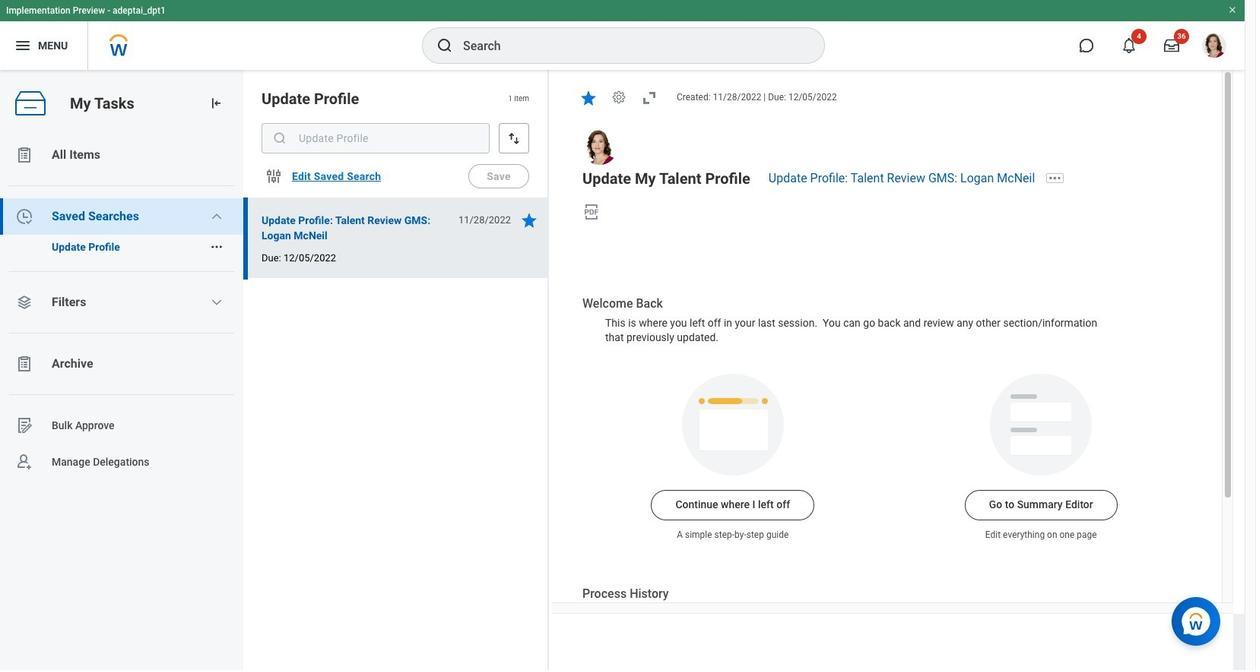 Task type: vqa. For each thing, say whether or not it's contained in the screenshot.
THE CHEVRON DOWN icon
yes



Task type: describe. For each thing, give the bounding box(es) containing it.
gear image
[[611, 90, 627, 105]]

fullscreen image
[[640, 89, 658, 107]]

2 clipboard image from the top
[[15, 355, 33, 373]]

employee's photo (logan mcneil) image
[[582, 130, 617, 165]]

perspective image
[[15, 293, 33, 312]]

related actions image
[[210, 240, 224, 254]]

1 horizontal spatial star image
[[579, 89, 598, 107]]

1 horizontal spatial search image
[[436, 36, 454, 55]]

Search Workday  search field
[[463, 29, 793, 62]]

transformation import image
[[208, 96, 224, 111]]

rename image
[[15, 417, 33, 435]]

chevron down image for 'perspective' "image"
[[211, 297, 223, 309]]



Task type: locate. For each thing, give the bounding box(es) containing it.
None text field
[[262, 123, 490, 154]]

inbox large image
[[1164, 38, 1179, 53]]

configure image
[[265, 167, 283, 186]]

search image inside item list element
[[272, 131, 287, 146]]

clipboard image up the "clock check" image
[[15, 146, 33, 164]]

user plus image
[[15, 453, 33, 471]]

1 vertical spatial star image
[[520, 211, 538, 230]]

search image
[[436, 36, 454, 55], [272, 131, 287, 146]]

justify image
[[14, 36, 32, 55]]

2 chevron down image from the top
[[211, 297, 223, 309]]

item list element
[[243, 70, 549, 671]]

clock check image
[[15, 208, 33, 226]]

0 vertical spatial chevron down image
[[211, 211, 223, 223]]

star image
[[579, 89, 598, 107], [520, 211, 538, 230]]

1 vertical spatial chevron down image
[[211, 297, 223, 309]]

close environment banner image
[[1228, 5, 1237, 14]]

clipboard image
[[15, 146, 33, 164], [15, 355, 33, 373]]

chevron down image up related actions image
[[211, 211, 223, 223]]

notifications large image
[[1122, 38, 1137, 53]]

chevron down image down related actions image
[[211, 297, 223, 309]]

0 vertical spatial search image
[[436, 36, 454, 55]]

sort image
[[506, 131, 522, 146]]

star image left view printable version (pdf) icon
[[520, 211, 538, 230]]

0 vertical spatial clipboard image
[[15, 146, 33, 164]]

profile logan mcneil image
[[1202, 33, 1226, 61]]

clipboard image up rename icon
[[15, 355, 33, 373]]

1 chevron down image from the top
[[211, 211, 223, 223]]

none text field inside item list element
[[262, 123, 490, 154]]

0 vertical spatial star image
[[579, 89, 598, 107]]

0 horizontal spatial star image
[[520, 211, 538, 230]]

star image left gear image
[[579, 89, 598, 107]]

chevron down image for the "clock check" image
[[211, 211, 223, 223]]

0 horizontal spatial search image
[[272, 131, 287, 146]]

banner
[[0, 0, 1245, 70]]

view printable version (pdf) image
[[582, 203, 601, 221]]

chevron down image
[[211, 211, 223, 223], [211, 297, 223, 309]]

1 clipboard image from the top
[[15, 146, 33, 164]]

1 vertical spatial clipboard image
[[15, 355, 33, 373]]

1 vertical spatial search image
[[272, 131, 287, 146]]

list
[[0, 137, 243, 481]]



